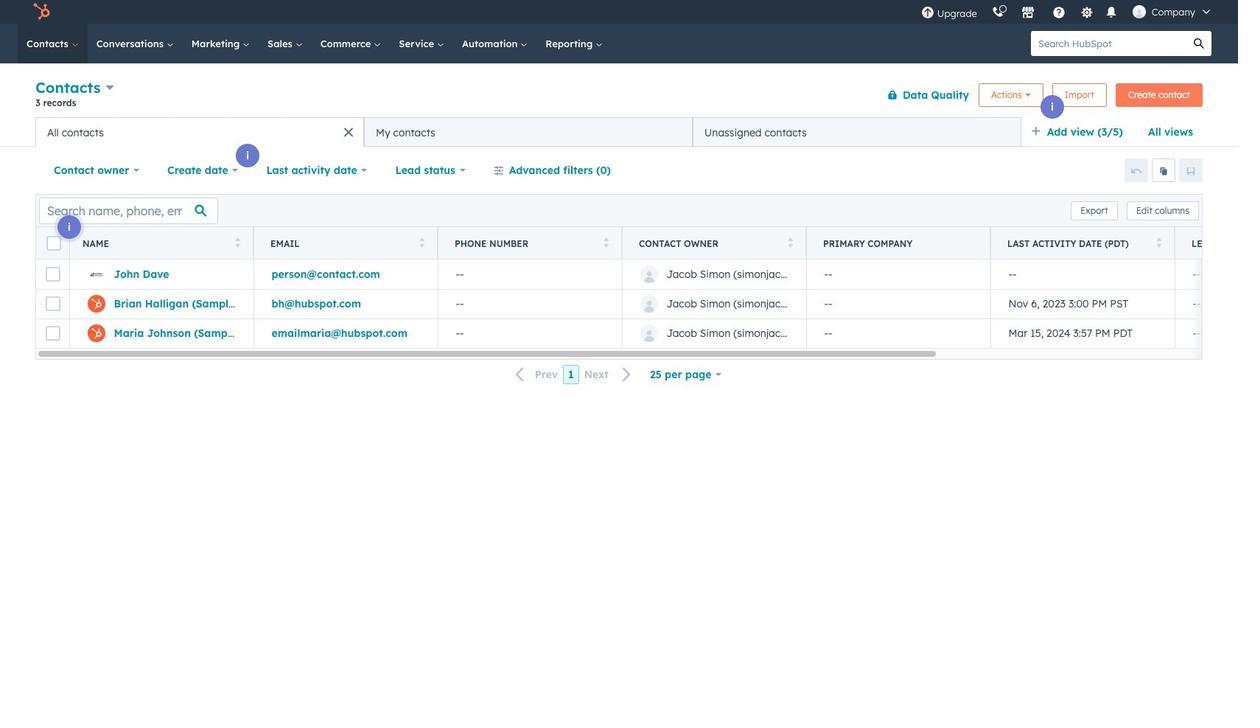 Task type: locate. For each thing, give the bounding box(es) containing it.
2 press to sort. image from the left
[[604, 237, 609, 247]]

press to sort. image
[[419, 237, 425, 247], [604, 237, 609, 247]]

1 horizontal spatial press to sort. image
[[604, 237, 609, 247]]

0 horizontal spatial press to sort. image
[[419, 237, 425, 247]]

press to sort. image for 3rd press to sort. element from right
[[604, 237, 609, 247]]

1 press to sort. image from the left
[[235, 237, 240, 247]]

press to sort. image for fourth press to sort. element from the right
[[419, 237, 425, 247]]

2 press to sort. image from the left
[[788, 237, 793, 247]]

2 horizontal spatial press to sort. image
[[1157, 237, 1162, 247]]

press to sort. image for first press to sort. element from right
[[1157, 237, 1162, 247]]

1 horizontal spatial press to sort. image
[[788, 237, 793, 247]]

banner
[[35, 76, 1203, 117]]

press to sort. element
[[235, 237, 240, 250], [419, 237, 425, 250], [604, 237, 609, 250], [788, 237, 793, 250], [1157, 237, 1162, 250]]

press to sort. image for 4th press to sort. element
[[788, 237, 793, 247]]

menu
[[914, 0, 1221, 24]]

press to sort. image
[[235, 237, 240, 247], [788, 237, 793, 247], [1157, 237, 1162, 247]]

1 press to sort. image from the left
[[419, 237, 425, 247]]

3 press to sort. element from the left
[[604, 237, 609, 250]]

3 press to sort. image from the left
[[1157, 237, 1162, 247]]

0 horizontal spatial press to sort. image
[[235, 237, 240, 247]]

column header
[[807, 227, 992, 260]]

pagination navigation
[[507, 365, 641, 385]]



Task type: describe. For each thing, give the bounding box(es) containing it.
4 press to sort. element from the left
[[788, 237, 793, 250]]

1 press to sort. element from the left
[[235, 237, 240, 250]]

2 press to sort. element from the left
[[419, 237, 425, 250]]

jacob simon image
[[1133, 5, 1147, 18]]

5 press to sort. element from the left
[[1157, 237, 1162, 250]]

press to sort. image for first press to sort. element from left
[[235, 237, 240, 247]]

Search name, phone, email addresses, or company search field
[[39, 197, 218, 224]]

marketplaces image
[[1022, 7, 1035, 20]]

Search HubSpot search field
[[1032, 31, 1187, 56]]



Task type: vqa. For each thing, say whether or not it's contained in the screenshot.
5th Press To Sort. element from the right
yes



